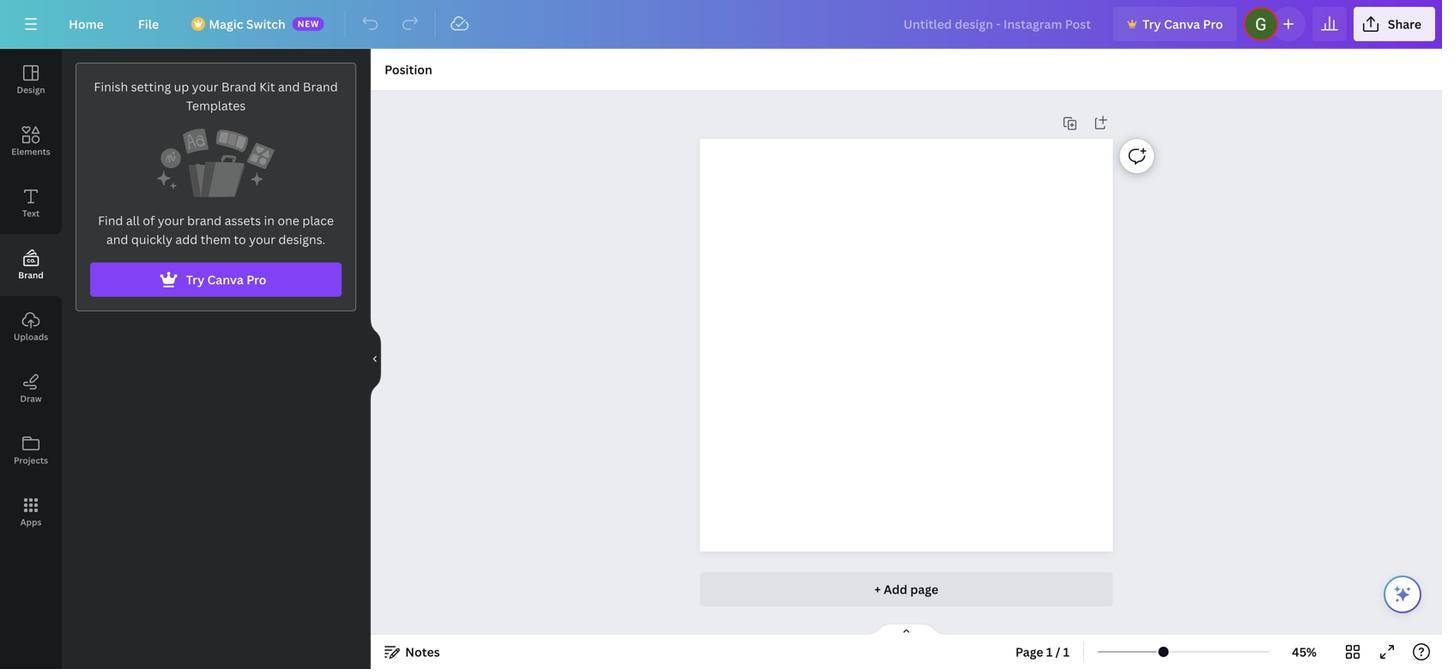 Task type: locate. For each thing, give the bounding box(es) containing it.
your right of
[[158, 212, 184, 229]]

1 horizontal spatial try
[[1143, 16, 1161, 32]]

1 vertical spatial try
[[186, 272, 204, 288]]

brand left kit
[[221, 79, 256, 95]]

1 vertical spatial try canva pro
[[186, 272, 266, 288]]

quickly
[[131, 231, 173, 248]]

your
[[192, 79, 218, 95], [158, 212, 184, 229], [249, 231, 276, 248]]

0 horizontal spatial brand
[[18, 270, 44, 281]]

finish setting up your brand kit and brand templates
[[94, 79, 338, 114]]

page
[[910, 582, 938, 598]]

and inside finish setting up your brand kit and brand templates
[[278, 79, 300, 95]]

designs.
[[278, 231, 325, 248]]

1 horizontal spatial 1
[[1063, 644, 1070, 661]]

1 vertical spatial and
[[106, 231, 128, 248]]

0 horizontal spatial 1
[[1046, 644, 1053, 661]]

side panel tab list
[[0, 49, 62, 543]]

your down the in
[[249, 231, 276, 248]]

file button
[[124, 7, 173, 41]]

1 horizontal spatial canva
[[1164, 16, 1200, 32]]

setting
[[131, 79, 171, 95]]

1 horizontal spatial your
[[192, 79, 218, 95]]

1 horizontal spatial try canva pro button
[[1113, 7, 1237, 41]]

your inside finish setting up your brand kit and brand templates
[[192, 79, 218, 95]]

1 vertical spatial your
[[158, 212, 184, 229]]

and
[[278, 79, 300, 95], [106, 231, 128, 248]]

/
[[1055, 644, 1060, 661]]

0 horizontal spatial try
[[186, 272, 204, 288]]

and right kit
[[278, 79, 300, 95]]

try
[[1143, 16, 1161, 32], [186, 272, 204, 288]]

1 horizontal spatial and
[[278, 79, 300, 95]]

try inside main menu bar
[[1143, 16, 1161, 32]]

try canva pro
[[1143, 16, 1223, 32], [186, 272, 266, 288]]

brand up uploads button
[[18, 270, 44, 281]]

2 horizontal spatial your
[[249, 231, 276, 248]]

1
[[1046, 644, 1053, 661], [1063, 644, 1070, 661]]

page
[[1015, 644, 1043, 661]]

your for brand
[[192, 79, 218, 95]]

show pages image
[[865, 623, 948, 637]]

file
[[138, 16, 159, 32]]

1 1 from the left
[[1046, 644, 1053, 661]]

brand button
[[0, 234, 62, 296]]

0 vertical spatial try
[[1143, 16, 1161, 32]]

0 horizontal spatial canva
[[207, 272, 244, 288]]

home
[[69, 16, 104, 32]]

0 vertical spatial your
[[192, 79, 218, 95]]

in
[[264, 212, 275, 229]]

0 horizontal spatial and
[[106, 231, 128, 248]]

find
[[98, 212, 123, 229]]

0 vertical spatial pro
[[1203, 16, 1223, 32]]

try canva pro button
[[1113, 7, 1237, 41], [90, 263, 342, 297]]

1 right /
[[1063, 644, 1070, 661]]

notes button
[[378, 639, 447, 666]]

home link
[[55, 7, 117, 41]]

canva assistant image
[[1392, 585, 1413, 605]]

1 vertical spatial pro
[[246, 272, 266, 288]]

0 vertical spatial try canva pro
[[1143, 16, 1223, 32]]

1 left /
[[1046, 644, 1053, 661]]

0 vertical spatial and
[[278, 79, 300, 95]]

0 horizontal spatial pro
[[246, 272, 266, 288]]

switch
[[246, 16, 286, 32]]

draw button
[[0, 358, 62, 420]]

brand
[[221, 79, 256, 95], [303, 79, 338, 95], [18, 270, 44, 281]]

2 1 from the left
[[1063, 644, 1070, 661]]

1 horizontal spatial pro
[[1203, 16, 1223, 32]]

try canva pro inside main menu bar
[[1143, 16, 1223, 32]]

2 horizontal spatial brand
[[303, 79, 338, 95]]

pro
[[1203, 16, 1223, 32], [246, 272, 266, 288]]

draw
[[20, 393, 42, 405]]

0 horizontal spatial your
[[158, 212, 184, 229]]

to
[[234, 231, 246, 248]]

0 horizontal spatial try canva pro
[[186, 272, 266, 288]]

design
[[17, 84, 45, 96]]

0 horizontal spatial try canva pro button
[[90, 263, 342, 297]]

your up templates
[[192, 79, 218, 95]]

position button
[[378, 56, 439, 83]]

0 vertical spatial canva
[[1164, 16, 1200, 32]]

0 vertical spatial try canva pro button
[[1113, 7, 1237, 41]]

hide image
[[370, 318, 381, 400]]

brand right kit
[[303, 79, 338, 95]]

1 horizontal spatial brand
[[221, 79, 256, 95]]

+ add page button
[[700, 573, 1113, 607]]

1 vertical spatial try canva pro button
[[90, 263, 342, 297]]

canva
[[1164, 16, 1200, 32], [207, 272, 244, 288]]

and down find
[[106, 231, 128, 248]]

up
[[174, 79, 189, 95]]

+ add page
[[874, 582, 938, 598]]

magic switch
[[209, 16, 286, 32]]

design button
[[0, 49, 62, 111]]

1 horizontal spatial try canva pro
[[1143, 16, 1223, 32]]

text button
[[0, 173, 62, 234]]

all
[[126, 212, 140, 229]]

elements
[[11, 146, 50, 158]]



Task type: describe. For each thing, give the bounding box(es) containing it.
your for brand
[[158, 212, 184, 229]]

projects button
[[0, 420, 62, 482]]

brand inside button
[[18, 270, 44, 281]]

place
[[302, 212, 334, 229]]

share button
[[1354, 7, 1435, 41]]

projects
[[14, 455, 48, 467]]

canva inside main menu bar
[[1164, 16, 1200, 32]]

apps button
[[0, 482, 62, 543]]

45%
[[1292, 644, 1317, 661]]

+
[[874, 582, 881, 598]]

them
[[201, 231, 231, 248]]

uploads
[[14, 331, 48, 343]]

45% button
[[1276, 639, 1332, 666]]

magic
[[209, 16, 243, 32]]

finish
[[94, 79, 128, 95]]

elements button
[[0, 111, 62, 173]]

notes
[[405, 644, 440, 661]]

apps
[[20, 517, 42, 528]]

new
[[298, 18, 319, 30]]

main menu bar
[[0, 0, 1442, 49]]

add
[[884, 582, 907, 598]]

page 1 / 1
[[1015, 644, 1070, 661]]

kit
[[259, 79, 275, 95]]

brand
[[187, 212, 222, 229]]

2 vertical spatial your
[[249, 231, 276, 248]]

and inside find all of your brand assets in one place and quickly add them to your designs.
[[106, 231, 128, 248]]

Design title text field
[[890, 7, 1106, 41]]

find all of your brand assets in one place and quickly add them to your designs.
[[98, 212, 334, 248]]

share
[[1388, 16, 1421, 32]]

text
[[22, 208, 40, 219]]

of
[[143, 212, 155, 229]]

templates
[[186, 97, 246, 114]]

position
[[385, 61, 432, 78]]

uploads button
[[0, 296, 62, 358]]

try canva pro button inside main menu bar
[[1113, 7, 1237, 41]]

1 vertical spatial canva
[[207, 272, 244, 288]]

pro inside main menu bar
[[1203, 16, 1223, 32]]

one
[[278, 212, 299, 229]]

add
[[175, 231, 198, 248]]

assets
[[225, 212, 261, 229]]



Task type: vqa. For each thing, say whether or not it's contained in the screenshot.
left "Try Canva Pro" 'button' 'Try'
yes



